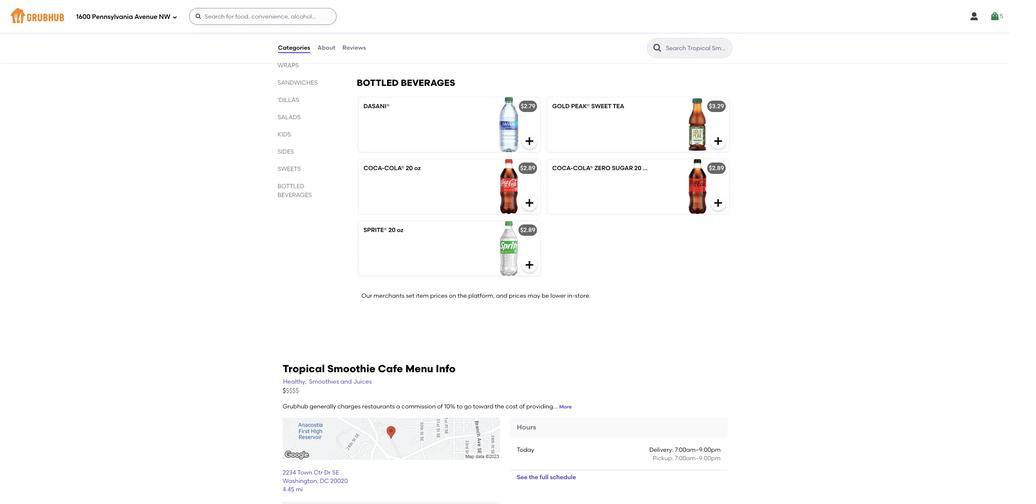Task type: vqa. For each thing, say whether or not it's contained in the screenshot.
COCA-COLA® ZERO SUGAR 20 oz
yes



Task type: locate. For each thing, give the bounding box(es) containing it.
0 horizontal spatial coca-
[[364, 165, 384, 172]]

sweets tab
[[278, 165, 337, 174]]

1 horizontal spatial the
[[495, 403, 504, 410]]

prices
[[430, 292, 448, 299], [509, 292, 526, 299]]

ctr
[[314, 469, 323, 476]]

grubhub generally charges restaurants a commission of 10% to go toward the cost of providing ... more
[[283, 403, 572, 410]]

svg image for sprite® 20 oz
[[525, 260, 535, 270]]

$2.79
[[521, 103, 535, 110]]

bottled
[[357, 77, 399, 88], [278, 183, 304, 190]]

main navigation navigation
[[0, 0, 1010, 33]]

commission
[[402, 403, 436, 410]]

7:00am–9:00pm up pickup: 7:00am–9:00pm
[[675, 447, 721, 454]]

2 horizontal spatial the
[[529, 474, 538, 481]]

may
[[528, 292, 540, 299]]

providing
[[526, 403, 553, 410]]

tropical
[[278, 1, 307, 8]]

smoothies and juices button
[[309, 378, 372, 387]]

beverages
[[401, 77, 455, 88], [278, 192, 312, 199]]

svg image for coca-cola® zero sugar 20 oz
[[713, 198, 723, 208]]

a
[[396, 403, 400, 410]]

and
[[496, 292, 508, 299], [341, 378, 352, 386]]

juices
[[353, 378, 372, 386]]

the left cost at the right bottom of page
[[495, 403, 504, 410]]

1 cola® from the left
[[384, 165, 404, 172]]

svg image for gold peak® sweet tea
[[713, 136, 723, 146]]

healthy, button
[[283, 378, 307, 387]]

tropical
[[283, 363, 325, 375]]

svg image
[[990, 11, 1000, 21], [172, 15, 177, 20], [713, 136, 723, 146], [525, 198, 535, 208], [713, 198, 723, 208], [525, 260, 535, 270]]

sides
[[278, 148, 294, 155]]

bottled beverages up dasani® on the top left of page
[[357, 77, 455, 88]]

edible strawberry straw image
[[477, 5, 541, 60]]

categories
[[278, 44, 310, 51]]

1 vertical spatial bottled
[[278, 183, 304, 190]]

dc
[[320, 478, 329, 485]]

0 horizontal spatial beverages
[[278, 192, 312, 199]]

$2.89 for oz
[[520, 165, 535, 172]]

coca-cola® 20 oz image
[[477, 159, 541, 214]]

0 horizontal spatial of
[[437, 403, 443, 410]]

2 prices from the left
[[509, 292, 526, 299]]

0 vertical spatial bottled beverages
[[357, 77, 455, 88]]

svg image
[[969, 11, 979, 21], [195, 13, 202, 20], [713, 44, 723, 54], [525, 136, 535, 146]]

grubhub
[[283, 403, 308, 410]]

0 horizontal spatial the
[[458, 292, 467, 299]]

bottled inside bottled beverages
[[278, 183, 304, 190]]

0 horizontal spatial cola®
[[384, 165, 404, 172]]

pennsylvania
[[92, 13, 133, 20]]

coca- for coca-cola® 20 oz
[[364, 165, 384, 172]]

the left full
[[529, 474, 538, 481]]

10%
[[444, 403, 456, 410]]

4.45
[[283, 486, 294, 493]]

1 7:00am–9:00pm from the top
[[675, 447, 721, 454]]

bottled beverages down sweets
[[278, 183, 312, 199]]

bottled down sweets
[[278, 183, 304, 190]]

0 vertical spatial bottled
[[357, 77, 399, 88]]

0 horizontal spatial 20
[[389, 226, 396, 234]]

wraps tab
[[278, 61, 337, 70]]

of
[[437, 403, 443, 410], [519, 403, 525, 410]]

merchants
[[374, 292, 405, 299]]

generally
[[310, 403, 336, 410]]

on
[[449, 292, 456, 299]]

coca-cola® zero sugar 20 oz
[[552, 165, 650, 172]]

tropical smoothie cafe  menu info
[[283, 363, 456, 375]]

tea
[[613, 103, 624, 110]]

0 horizontal spatial and
[[341, 378, 352, 386]]

the right on
[[458, 292, 467, 299]]

5 button
[[990, 9, 1004, 24]]

0 vertical spatial 7:00am–9:00pm
[[675, 447, 721, 454]]

$2.89
[[520, 165, 535, 172], [709, 165, 724, 172], [520, 226, 535, 234]]

hours
[[517, 424, 536, 432]]

1 horizontal spatial bottled beverages
[[357, 77, 455, 88]]

toward
[[473, 403, 494, 410]]

1 coca- from the left
[[364, 165, 384, 172]]

7:00am–9:00pm down delivery: 7:00am–9:00pm
[[675, 455, 721, 462]]

1 horizontal spatial oz
[[414, 165, 421, 172]]

20
[[406, 165, 413, 172], [635, 165, 642, 172], [389, 226, 396, 234]]

0 horizontal spatial bottled
[[278, 183, 304, 190]]

the
[[458, 292, 467, 299], [495, 403, 504, 410], [529, 474, 538, 481]]

1 vertical spatial beverages
[[278, 192, 312, 199]]

0 horizontal spatial bottled beverages
[[278, 183, 312, 199]]

1 horizontal spatial of
[[519, 403, 525, 410]]

lower
[[551, 292, 566, 299]]

2 coca- from the left
[[552, 165, 573, 172]]

info
[[436, 363, 456, 375]]

sprite® 20 oz
[[364, 226, 404, 234]]

breakfast
[[278, 27, 311, 34]]

0 vertical spatial and
[[496, 292, 508, 299]]

and right platform,
[[496, 292, 508, 299]]

1 horizontal spatial coca-
[[552, 165, 573, 172]]

tropical treats smoothies
[[278, 1, 330, 17]]

gold peak® sweet tea
[[552, 103, 624, 110]]

1 horizontal spatial bottled
[[357, 77, 399, 88]]

charges
[[338, 403, 361, 410]]

menu
[[406, 363, 433, 375]]

prices left on
[[430, 292, 448, 299]]

more
[[559, 404, 572, 410]]

1 horizontal spatial prices
[[509, 292, 526, 299]]

oz
[[414, 165, 421, 172], [643, 165, 650, 172], [397, 226, 404, 234]]

1 horizontal spatial beverages
[[401, 77, 455, 88]]

beverages inside tab
[[278, 192, 312, 199]]

bottled up dasani® on the top left of page
[[357, 77, 399, 88]]

bottled beverages tab
[[278, 182, 337, 200]]

go
[[464, 403, 472, 410]]

Search for food, convenience, alcohol... search field
[[189, 8, 336, 25]]

our merchants set item prices on the platform, and prices may be lower in-store.
[[361, 292, 591, 299]]

,
[[317, 478, 319, 485]]

1 of from the left
[[437, 403, 443, 410]]

7:00am–9:00pm for pickup: 7:00am–9:00pm
[[675, 455, 721, 462]]

2 cola® from the left
[[573, 165, 593, 172]]

see the full schedule
[[517, 474, 576, 481]]

set
[[406, 292, 415, 299]]

1 vertical spatial bottled beverages
[[278, 183, 312, 199]]

gold peak® sweet tea image
[[666, 97, 729, 152]]

2234
[[283, 469, 296, 476]]

0 vertical spatial beverages
[[401, 77, 455, 88]]

of left 10%
[[437, 403, 443, 410]]

2 7:00am–9:00pm from the top
[[675, 455, 721, 462]]

of right cost at the right bottom of page
[[519, 403, 525, 410]]

prices left may
[[509, 292, 526, 299]]

2 vertical spatial the
[[529, 474, 538, 481]]

0 horizontal spatial prices
[[430, 292, 448, 299]]

flatbreads tab
[[278, 44, 337, 53]]

1 prices from the left
[[430, 292, 448, 299]]

salads tab
[[278, 113, 337, 122]]

coca-
[[364, 165, 384, 172], [552, 165, 573, 172]]

1 horizontal spatial 20
[[406, 165, 413, 172]]

2 of from the left
[[519, 403, 525, 410]]

'dillas
[[278, 96, 299, 104]]

sandwiches
[[278, 79, 318, 86]]

$3.29
[[709, 103, 724, 110]]

1 vertical spatial 7:00am–9:00pm
[[675, 455, 721, 462]]

bottled beverages
[[357, 77, 455, 88], [278, 183, 312, 199]]

'dillas tab
[[278, 96, 337, 104]]

delivery:
[[650, 447, 674, 454]]

and down smoothie in the left of the page
[[341, 378, 352, 386]]

full
[[540, 474, 549, 481]]

1 horizontal spatial cola®
[[573, 165, 593, 172]]



Task type: describe. For each thing, give the bounding box(es) containing it.
svg image inside 5 button
[[990, 11, 1000, 21]]

2 horizontal spatial 20
[[635, 165, 642, 172]]

sugar
[[612, 165, 633, 172]]

coca- for coca-cola® zero sugar 20 oz
[[552, 165, 573, 172]]

$$$$$
[[283, 387, 299, 395]]

mi
[[296, 486, 303, 493]]

sprite® 20 oz image
[[477, 221, 541, 276]]

gold
[[552, 103, 570, 110]]

0 vertical spatial the
[[458, 292, 467, 299]]

Search Tropical Smoothie Cafe  search field
[[665, 44, 730, 52]]

1 vertical spatial the
[[495, 403, 504, 410]]

nw
[[159, 13, 170, 20]]

20020
[[330, 478, 348, 485]]

washington
[[283, 478, 317, 485]]

2234 town ctr dr se washington , dc 20020 4.45 mi
[[283, 469, 348, 493]]

coca-cola® zero sugar 20 oz image
[[666, 159, 729, 214]]

1 vertical spatial and
[[341, 378, 352, 386]]

tropical treats smoothies tab
[[278, 0, 337, 18]]

7:00am–9:00pm for delivery: 7:00am–9:00pm
[[675, 447, 721, 454]]

edible lime straw image
[[666, 5, 729, 60]]

bottled beverages inside tab
[[278, 183, 312, 199]]

pickup: 7:00am–9:00pm
[[653, 455, 721, 462]]

healthy,
[[283, 378, 307, 386]]

smoothies
[[278, 10, 313, 17]]

$2.89 for sugar
[[709, 165, 724, 172]]

kids tab
[[278, 130, 337, 139]]

0 horizontal spatial oz
[[397, 226, 404, 234]]

sides tab
[[278, 147, 337, 156]]

cola® for 20
[[384, 165, 404, 172]]

coca-cola® 20 oz
[[364, 165, 421, 172]]

sweet
[[591, 103, 612, 110]]

dr
[[324, 469, 331, 476]]

town
[[297, 469, 312, 476]]

healthy, smoothies and juices
[[283, 378, 372, 386]]

smoothies
[[309, 378, 339, 386]]

today
[[517, 447, 534, 454]]

cafe
[[378, 363, 403, 375]]

1 horizontal spatial and
[[496, 292, 508, 299]]

peak®
[[571, 103, 590, 110]]

delivery: 7:00am–9:00pm
[[650, 447, 721, 454]]

search icon image
[[653, 43, 663, 53]]

in-
[[567, 292, 575, 299]]

sprite®
[[364, 226, 387, 234]]

see
[[517, 474, 528, 481]]

sweets
[[278, 166, 301, 173]]

5
[[1000, 13, 1004, 20]]

cola® for zero
[[573, 165, 593, 172]]

treats
[[309, 1, 330, 8]]

to
[[457, 403, 463, 410]]

schedule
[[550, 474, 576, 481]]

be
[[542, 292, 549, 299]]

2 horizontal spatial oz
[[643, 165, 650, 172]]

reviews button
[[342, 33, 366, 63]]

zero
[[595, 165, 611, 172]]

dasani® image
[[477, 97, 541, 152]]

se
[[332, 469, 339, 476]]

1600 pennsylvania avenue nw
[[76, 13, 170, 20]]

breakfast tab
[[278, 26, 337, 35]]

platform,
[[468, 292, 495, 299]]

cost
[[506, 403, 518, 410]]

1600
[[76, 13, 90, 20]]

svg image for coca-cola® 20 oz
[[525, 198, 535, 208]]

sandwiches tab
[[278, 78, 337, 87]]

categories button
[[278, 33, 311, 63]]

item
[[416, 292, 429, 299]]

restaurants
[[362, 403, 395, 410]]

about
[[318, 44, 335, 51]]

wraps
[[278, 62, 299, 69]]

the inside button
[[529, 474, 538, 481]]

flatbreads
[[278, 45, 315, 52]]

store.
[[575, 292, 591, 299]]

dasani®
[[364, 103, 390, 110]]

more button
[[559, 404, 572, 411]]

our
[[361, 292, 372, 299]]

salads
[[278, 114, 301, 121]]

avenue
[[134, 13, 157, 20]]

pickup:
[[653, 455, 674, 462]]

kids
[[278, 131, 291, 138]]

...
[[553, 403, 558, 410]]

$
[[283, 387, 286, 395]]

about button
[[317, 33, 336, 63]]

smoothie
[[327, 363, 376, 375]]

see the full schedule button
[[510, 470, 583, 486]]

reviews
[[343, 44, 366, 51]]



